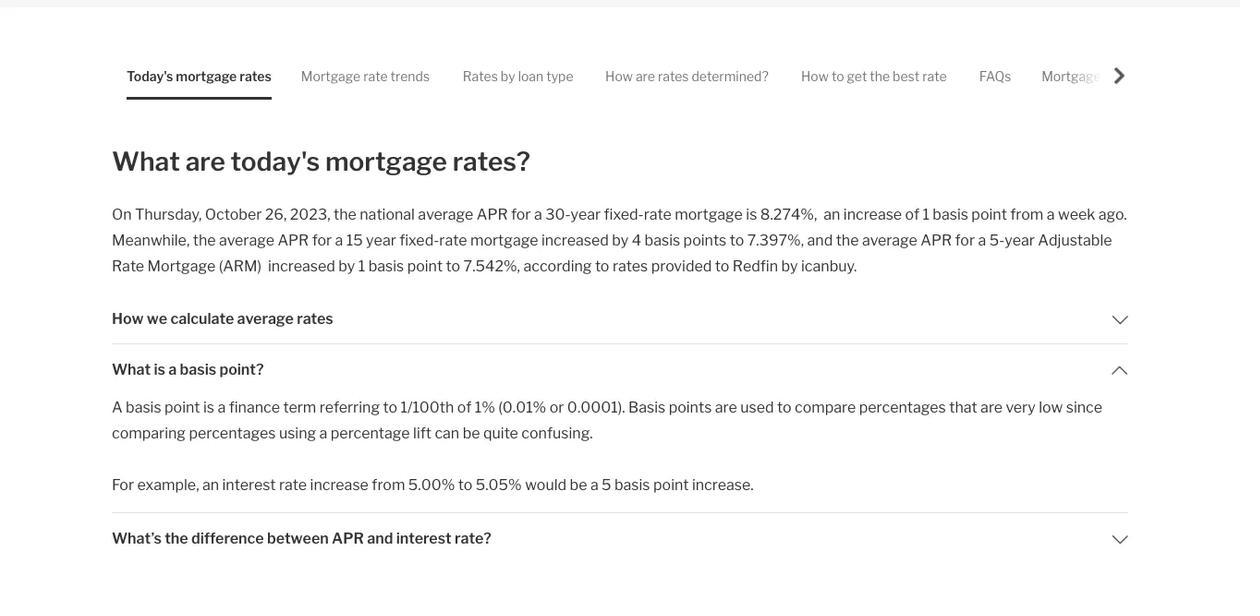 Task type: locate. For each thing, give the bounding box(es) containing it.
1 vertical spatial what
[[112, 360, 151, 378]]

fixed-
[[604, 205, 644, 223], [399, 231, 439, 249]]

(0.01%
[[498, 398, 546, 416]]

increase down percentage
[[310, 476, 369, 494]]

1%
[[475, 398, 495, 416]]

interest left rate?
[[396, 529, 452, 548]]

1 horizontal spatial increase
[[844, 205, 902, 223]]

what up thursday,
[[112, 146, 180, 177]]

rate left trends
[[363, 68, 388, 83]]

thursday,
[[135, 205, 202, 223]]

1 vertical spatial and
[[367, 529, 393, 548]]

of inside the "on thursday, october 26, 2023, the national average apr for a 30-year fixed-rate mortgage is 8.274%,  an increase of 1 basis point from a week ago. meanwhile, the average apr for a 15 year fixed-rate mortgage increased by 4 basis points to 7.397%, and the average apr for a 5-year adjustable rate mortgage (arm)  increased by 1 basis point to 7.542%, according to rates provided to redfin by icanbuy."
[[905, 205, 919, 223]]

and up icanbuy.
[[807, 231, 833, 249]]

1 vertical spatial increase
[[310, 476, 369, 494]]

determined?
[[692, 68, 769, 83]]

an right "8.274%," at the top of the page
[[824, 205, 840, 223]]

30-
[[545, 205, 571, 223]]

for left the 5-
[[955, 231, 975, 249]]

1 what from the top
[[112, 146, 180, 177]]

0 horizontal spatial interest
[[222, 476, 276, 494]]

a left the 5-
[[978, 231, 986, 249]]

trends
[[391, 68, 430, 83]]

0 vertical spatial increased
[[541, 231, 609, 249]]

how left we
[[112, 310, 144, 328]]

0 vertical spatial of
[[905, 205, 919, 223]]

the up 15
[[334, 205, 357, 223]]

how are rates determined?
[[605, 68, 769, 83]]

interest up the difference
[[222, 476, 276, 494]]

quite
[[483, 424, 518, 442]]

apr right between
[[332, 529, 364, 548]]

1 horizontal spatial be
[[570, 476, 587, 494]]

be
[[463, 424, 480, 442], [570, 476, 587, 494]]

on
[[112, 205, 132, 223]]

1
[[923, 205, 930, 223], [358, 257, 365, 275]]

from left week on the top right
[[1010, 205, 1044, 223]]

what
[[112, 146, 180, 177], [112, 360, 151, 378]]

0 horizontal spatial how
[[112, 310, 144, 328]]

0 horizontal spatial be
[[463, 424, 480, 442]]

rate up "7.542%," at the left top of the page
[[439, 231, 467, 249]]

mortgage left trends
[[301, 68, 361, 83]]

1 horizontal spatial an
[[824, 205, 840, 223]]

an inside the "on thursday, october 26, 2023, the national average apr for a 30-year fixed-rate mortgage is 8.274%,  an increase of 1 basis point from a week ago. meanwhile, the average apr for a 15 year fixed-rate mortgage increased by 4 basis points to 7.397%, and the average apr for a 5-year adjustable rate mortgage (arm)  increased by 1 basis point to 7.542%, according to rates provided to redfin by icanbuy."
[[824, 205, 840, 223]]

faqs
[[979, 68, 1011, 83]]

how right type
[[605, 68, 633, 83]]

rates inside today's mortgage rates link
[[240, 68, 272, 83]]

1 horizontal spatial of
[[905, 205, 919, 223]]

from
[[1010, 205, 1044, 223], [372, 476, 405, 494]]

2 what from the top
[[112, 360, 151, 378]]

by
[[501, 68, 515, 83], [612, 231, 629, 249], [338, 257, 355, 275], [781, 257, 798, 275]]

mortgage
[[176, 68, 237, 83], [325, 146, 447, 177], [675, 205, 743, 223], [470, 231, 538, 249]]

for left 30-
[[511, 205, 531, 223]]

1 horizontal spatial fixed-
[[604, 205, 644, 223]]

0 vertical spatial from
[[1010, 205, 1044, 223]]

2 horizontal spatial how
[[801, 68, 829, 83]]

points
[[683, 231, 727, 249], [669, 398, 712, 416]]

0 vertical spatial fixed-
[[604, 205, 644, 223]]

5
[[602, 476, 611, 494]]

for
[[112, 476, 134, 494]]

are left used
[[715, 398, 737, 416]]

point left increase.
[[653, 476, 689, 494]]

fixed- up 4 at the right top
[[604, 205, 644, 223]]

mortgage rate trends
[[301, 68, 430, 83]]

by down 15
[[338, 257, 355, 275]]

what is a basis point?
[[112, 360, 264, 378]]

today's mortgage rates
[[127, 68, 272, 83]]

to up percentage
[[383, 398, 397, 416]]

increase inside a basis point is a finance term referring to 1/100th of 1% (0.01% or 0.0001). basis points are used to compare percentages that are very low since comparing percentages using a percentage lift can be quite confusing. for example, an interest rate increase from 5.00% to 5.05% would be a 5 basis point increase.
[[310, 476, 369, 494]]

15
[[346, 231, 363, 249]]

interest
[[222, 476, 276, 494], [396, 529, 452, 548]]

is up 7.397%,
[[746, 205, 757, 223]]

basis
[[933, 205, 968, 223], [645, 231, 680, 249], [368, 257, 404, 275], [180, 360, 216, 378], [126, 398, 161, 416], [614, 476, 650, 494]]

1 horizontal spatial 1
[[923, 205, 930, 223]]

points inside the "on thursday, october 26, 2023, the national average apr for a 30-year fixed-rate mortgage is 8.274%,  an increase of 1 basis point from a week ago. meanwhile, the average apr for a 15 year fixed-rate mortgage increased by 4 basis points to 7.397%, and the average apr for a 5-year adjustable rate mortgage (arm)  increased by 1 basis point to 7.542%, according to rates provided to redfin by icanbuy."
[[683, 231, 727, 249]]

0 horizontal spatial increase
[[310, 476, 369, 494]]

rates down 4 at the right top
[[613, 257, 648, 275]]

comparing
[[112, 424, 186, 442]]

1 vertical spatial interest
[[396, 529, 452, 548]]

redfin
[[733, 257, 778, 275]]

how
[[605, 68, 633, 83], [801, 68, 829, 83], [112, 310, 144, 328]]

rates inside the "on thursday, october 26, 2023, the national average apr for a 30-year fixed-rate mortgage is 8.274%,  an increase of 1 basis point from a week ago. meanwhile, the average apr for a 15 year fixed-rate mortgage increased by 4 basis points to 7.397%, and the average apr for a 5-year adjustable rate mortgage (arm)  increased by 1 basis point to 7.542%, according to rates provided to redfin by icanbuy."
[[613, 257, 648, 275]]

0 horizontal spatial mortgage
[[147, 257, 215, 275]]

the
[[870, 68, 890, 83], [334, 205, 357, 223], [193, 231, 216, 249], [836, 231, 859, 249], [165, 529, 188, 548]]

type
[[546, 68, 573, 83]]

an
[[824, 205, 840, 223], [202, 476, 219, 494]]

on thursday, october 26, 2023, the national average apr for a 30-year fixed-rate mortgage is 8.274%,  an increase of 1 basis point from a week ago. meanwhile, the average apr for a 15 year fixed-rate mortgage increased by 4 basis points to 7.397%, and the average apr for a 5-year adjustable rate mortgage (arm)  increased by 1 basis point to 7.542%, according to rates provided to redfin by icanbuy.
[[112, 205, 1130, 275]]

1 horizontal spatial mortgage
[[301, 68, 361, 83]]

a left 5 on the bottom left
[[590, 476, 598, 494]]

what up a
[[112, 360, 151, 378]]

apr
[[477, 205, 508, 223], [278, 231, 309, 249], [921, 231, 952, 249], [332, 529, 364, 548]]

and inside the "on thursday, october 26, 2023, the national average apr for a 30-year fixed-rate mortgage is 8.274%,  an increase of 1 basis point from a week ago. meanwhile, the average apr for a 15 year fixed-rate mortgage increased by 4 basis points to 7.397%, and the average apr for a 5-year adjustable rate mortgage (arm)  increased by 1 basis point to 7.542%, according to rates provided to redfin by icanbuy."
[[807, 231, 833, 249]]

increased
[[541, 231, 609, 249], [268, 257, 335, 275]]

5.05%
[[476, 476, 522, 494]]

and right between
[[367, 529, 393, 548]]

is
[[746, 205, 757, 223], [154, 360, 165, 378], [203, 398, 214, 416]]

mortgage up the national
[[325, 146, 447, 177]]

rates
[[240, 68, 272, 83], [658, 68, 689, 83], [613, 257, 648, 275], [297, 310, 333, 328]]

1 vertical spatial from
[[372, 476, 405, 494]]

how left get at right top
[[801, 68, 829, 83]]

0 horizontal spatial of
[[457, 398, 472, 416]]

1 horizontal spatial percentages
[[859, 398, 946, 416]]

tools
[[1104, 68, 1134, 83]]

points up provided
[[683, 231, 727, 249]]

an right the example,
[[202, 476, 219, 494]]

a left 30-
[[534, 205, 542, 223]]

0 horizontal spatial is
[[154, 360, 165, 378]]

1 vertical spatial points
[[669, 398, 712, 416]]

from inside a basis point is a finance term referring to 1/100th of 1% (0.01% or 0.0001). basis points are used to compare percentages that are very low since comparing percentages using a percentage lift can be quite confusing. for example, an interest rate increase from 5.00% to 5.05% would be a 5 basis point increase.
[[372, 476, 405, 494]]

faqs link
[[979, 52, 1011, 99]]

be left 5 on the bottom left
[[570, 476, 587, 494]]

by left loan
[[501, 68, 515, 83]]

best
[[893, 68, 920, 83]]

0 vertical spatial what
[[112, 146, 180, 177]]

very
[[1006, 398, 1036, 416]]

1 vertical spatial be
[[570, 476, 587, 494]]

1 horizontal spatial increased
[[541, 231, 609, 249]]

2 horizontal spatial mortgage
[[1042, 68, 1101, 83]]

to left redfin
[[715, 257, 729, 275]]

increased down 2023,
[[268, 257, 335, 275]]

year left adjustable
[[1005, 231, 1035, 249]]

to left 5.05%
[[458, 476, 472, 494]]

point down the national
[[407, 257, 443, 275]]

1 horizontal spatial and
[[807, 231, 833, 249]]

increase
[[844, 205, 902, 223], [310, 476, 369, 494]]

are
[[636, 68, 655, 83], [185, 146, 225, 177], [715, 398, 737, 416], [981, 398, 1003, 416]]

rates
[[463, 68, 498, 83]]

a basis point is a finance term referring to 1/100th of 1% (0.01% or 0.0001). basis points are used to compare percentages that are very low since comparing percentages using a percentage lift can be quite confusing. for example, an interest rate increase from 5.00% to 5.05% would be a 5 basis point increase.
[[112, 398, 1106, 494]]

rate inside a basis point is a finance term referring to 1/100th of 1% (0.01% or 0.0001). basis points are used to compare percentages that are very low since comparing percentages using a percentage lift can be quite confusing. for example, an interest rate increase from 5.00% to 5.05% would be a 5 basis point increase.
[[279, 476, 307, 494]]

0 vertical spatial increase
[[844, 205, 902, 223]]

0 horizontal spatial from
[[372, 476, 405, 494]]

rates up today's
[[240, 68, 272, 83]]

0 vertical spatial points
[[683, 231, 727, 249]]

year
[[571, 205, 601, 223], [366, 231, 396, 249], [1005, 231, 1035, 249]]

rate down using
[[279, 476, 307, 494]]

0 vertical spatial is
[[746, 205, 757, 223]]

for down 2023,
[[312, 231, 332, 249]]

is inside a basis point is a finance term referring to 1/100th of 1% (0.01% or 0.0001). basis points are used to compare percentages that are very low since comparing percentages using a percentage lift can be quite confusing. for example, an interest rate increase from 5.00% to 5.05% would be a 5 basis point increase.
[[203, 398, 214, 416]]

the up icanbuy.
[[836, 231, 859, 249]]

mortgage tools link
[[1042, 52, 1134, 99]]

a left 15
[[335, 231, 343, 249]]

how to get the best rate link
[[801, 52, 947, 99]]

point up the 5-
[[971, 205, 1007, 223]]

rates left determined?
[[658, 68, 689, 83]]

and
[[807, 231, 833, 249], [367, 529, 393, 548]]

rates up term
[[297, 310, 333, 328]]

of
[[905, 205, 919, 223], [457, 398, 472, 416]]

interest inside a basis point is a finance term referring to 1/100th of 1% (0.01% or 0.0001). basis points are used to compare percentages that are very low since comparing percentages using a percentage lift can be quite confusing. for example, an interest rate increase from 5.00% to 5.05% would be a 5 basis point increase.
[[222, 476, 276, 494]]

2 horizontal spatial is
[[746, 205, 757, 223]]

2 horizontal spatial year
[[1005, 231, 1035, 249]]

0 horizontal spatial increased
[[268, 257, 335, 275]]

is down we
[[154, 360, 165, 378]]

rate
[[363, 68, 388, 83], [922, 68, 947, 83], [644, 205, 672, 223], [439, 231, 467, 249], [279, 476, 307, 494]]

1 vertical spatial of
[[457, 398, 472, 416]]

the down october
[[193, 231, 216, 249]]

0 horizontal spatial 1
[[358, 257, 365, 275]]

is down what is a basis point?
[[203, 398, 214, 416]]

0 horizontal spatial an
[[202, 476, 219, 494]]

1 vertical spatial is
[[154, 360, 165, 378]]

2 horizontal spatial for
[[955, 231, 975, 249]]

year right 15
[[366, 231, 396, 249]]

0 horizontal spatial fixed-
[[399, 231, 439, 249]]

1 horizontal spatial is
[[203, 398, 214, 416]]

percentages down the finance
[[189, 424, 276, 442]]

from left '5.00%'
[[372, 476, 405, 494]]

1/100th
[[401, 398, 454, 416]]

of inside a basis point is a finance term referring to 1/100th of 1% (0.01% or 0.0001). basis points are used to compare percentages that are very low since comparing percentages using a percentage lift can be quite confusing. for example, an interest rate increase from 5.00% to 5.05% would be a 5 basis point increase.
[[457, 398, 472, 416]]

4
[[632, 231, 641, 249]]

a
[[534, 205, 542, 223], [1047, 205, 1055, 223], [335, 231, 343, 249], [978, 231, 986, 249], [169, 360, 177, 378], [218, 398, 226, 416], [319, 424, 327, 442], [590, 476, 598, 494]]

1 horizontal spatial how
[[605, 68, 633, 83]]

what's the difference between apr and interest rate?
[[112, 529, 491, 548]]

0 horizontal spatial percentages
[[189, 424, 276, 442]]

that
[[949, 398, 977, 416]]

to left get at right top
[[832, 68, 844, 83]]

the right what's
[[165, 529, 188, 548]]

1 vertical spatial an
[[202, 476, 219, 494]]

year up the according
[[571, 205, 601, 223]]

points right basis at bottom right
[[669, 398, 712, 416]]

mortgage down meanwhile,
[[147, 257, 215, 275]]

since
[[1066, 398, 1102, 416]]

5.00%
[[408, 476, 455, 494]]

rates inside how are rates determined? link
[[658, 68, 689, 83]]

1 vertical spatial fixed-
[[399, 231, 439, 249]]

1 horizontal spatial from
[[1010, 205, 1044, 223]]

1 horizontal spatial year
[[571, 205, 601, 223]]

0 vertical spatial interest
[[222, 476, 276, 494]]

be right can
[[463, 424, 480, 442]]

8.274%,
[[760, 205, 817, 223]]

increase inside the "on thursday, october 26, 2023, the national average apr for a 30-year fixed-rate mortgage is 8.274%,  an increase of 1 basis point from a week ago. meanwhile, the average apr for a 15 year fixed-rate mortgage increased by 4 basis points to 7.397%, and the average apr for a 5-year adjustable rate mortgage (arm)  increased by 1 basis point to 7.542%, according to rates provided to redfin by icanbuy."
[[844, 205, 902, 223]]

increase up icanbuy.
[[844, 205, 902, 223]]

to
[[832, 68, 844, 83], [730, 231, 744, 249], [446, 257, 460, 275], [595, 257, 609, 275], [715, 257, 729, 275], [383, 398, 397, 416], [777, 398, 791, 416], [458, 476, 472, 494]]

7.397%,
[[747, 231, 804, 249]]

mortgage left tools
[[1042, 68, 1101, 83]]

percentages left that in the right bottom of the page
[[859, 398, 946, 416]]

october
[[205, 205, 262, 223]]

1 horizontal spatial for
[[511, 205, 531, 223]]

points inside a basis point is a finance term referring to 1/100th of 1% (0.01% or 0.0001). basis points are used to compare percentages that are very low since comparing percentages using a percentage lift can be quite confusing. for example, an interest rate increase from 5.00% to 5.05% would be a 5 basis point increase.
[[669, 398, 712, 416]]

2 vertical spatial is
[[203, 398, 214, 416]]

0 vertical spatial 1
[[923, 205, 930, 223]]

0 vertical spatial an
[[824, 205, 840, 223]]

0 vertical spatial and
[[807, 231, 833, 249]]

is inside the "on thursday, october 26, 2023, the national average apr for a 30-year fixed-rate mortgage is 8.274%,  an increase of 1 basis point from a week ago. meanwhile, the average apr for a 15 year fixed-rate mortgage increased by 4 basis points to 7.397%, and the average apr for a 5-year adjustable rate mortgage (arm)  increased by 1 basis point to 7.542%, according to rates provided to redfin by icanbuy."
[[746, 205, 757, 223]]

fixed- down the national
[[399, 231, 439, 249]]

0 horizontal spatial and
[[367, 529, 393, 548]]

according
[[523, 257, 592, 275]]

today's
[[231, 146, 320, 177]]

an inside a basis point is a finance term referring to 1/100th of 1% (0.01% or 0.0001). basis points are used to compare percentages that are very low since comparing percentages using a percentage lift can be quite confusing. for example, an interest rate increase from 5.00% to 5.05% would be a 5 basis point increase.
[[202, 476, 219, 494]]

from inside the "on thursday, october 26, 2023, the national average apr for a 30-year fixed-rate mortgage is 8.274%,  an increase of 1 basis point from a week ago. meanwhile, the average apr for a 15 year fixed-rate mortgage increased by 4 basis points to 7.397%, and the average apr for a 5-year adjustable rate mortgage (arm)  increased by 1 basis point to 7.542%, according to rates provided to redfin by icanbuy."
[[1010, 205, 1044, 223]]

increased down 30-
[[541, 231, 609, 249]]

rate
[[112, 257, 144, 275]]



Task type: describe. For each thing, give the bounding box(es) containing it.
rate right best
[[922, 68, 947, 83]]

point down what is a basis point?
[[165, 398, 200, 416]]

mortgage up "7.542%," at the left top of the page
[[470, 231, 538, 249]]

using
[[279, 424, 316, 442]]

finance
[[229, 398, 280, 416]]

how for how we calculate average rates
[[112, 310, 144, 328]]

rates by loan type
[[463, 68, 573, 83]]

national
[[360, 205, 415, 223]]

increase.
[[692, 476, 754, 494]]

referring
[[319, 398, 380, 416]]

today's mortgage rates link
[[127, 52, 272, 99]]

adjustable
[[1038, 231, 1112, 249]]

icanbuy.
[[801, 257, 857, 275]]

mortgage for mortgage tools
[[1042, 68, 1101, 83]]

low
[[1039, 398, 1063, 416]]

example,
[[137, 476, 199, 494]]

7.542%,
[[463, 257, 520, 275]]

apr left the 5-
[[921, 231, 952, 249]]

are left determined?
[[636, 68, 655, 83]]

rate?
[[455, 529, 491, 548]]

apr down 2023,
[[278, 231, 309, 249]]

a left the finance
[[218, 398, 226, 416]]

mortgage tools
[[1042, 68, 1134, 83]]

a down calculate
[[169, 360, 177, 378]]

a left week on the top right
[[1047, 205, 1055, 223]]

to right used
[[777, 398, 791, 416]]

1 vertical spatial 1
[[358, 257, 365, 275]]

0 horizontal spatial for
[[312, 231, 332, 249]]

term
[[283, 398, 316, 416]]

by left 4 at the right top
[[612, 231, 629, 249]]

between
[[267, 529, 329, 548]]

0 vertical spatial percentages
[[859, 398, 946, 416]]

are up october
[[185, 146, 225, 177]]

mortgage right today's
[[176, 68, 237, 83]]

mortgage up provided
[[675, 205, 743, 223]]

mortgage for mortgage rate trends
[[301, 68, 361, 83]]

by down 7.397%,
[[781, 257, 798, 275]]

mortgage inside the "on thursday, october 26, 2023, the national average apr for a 30-year fixed-rate mortgage is 8.274%,  an increase of 1 basis point from a week ago. meanwhile, the average apr for a 15 year fixed-rate mortgage increased by 4 basis points to 7.397%, and the average apr for a 5-year adjustable rate mortgage (arm)  increased by 1 basis point to 7.542%, according to rates provided to redfin by icanbuy."
[[147, 257, 215, 275]]

apr up "7.542%," at the left top of the page
[[477, 205, 508, 223]]

mortgage rate trends link
[[301, 52, 430, 99]]

to left "7.542%," at the left top of the page
[[446, 257, 460, 275]]

a
[[112, 398, 123, 416]]

how are rates determined? link
[[605, 52, 769, 99]]

5-
[[989, 231, 1005, 249]]

1 vertical spatial percentages
[[189, 424, 276, 442]]

ago.
[[1098, 205, 1127, 223]]

compare
[[795, 398, 856, 416]]

to right the according
[[595, 257, 609, 275]]

difference
[[191, 529, 264, 548]]

26,
[[265, 205, 287, 223]]

used
[[740, 398, 774, 416]]

meanwhile,
[[112, 231, 190, 249]]

how we calculate average rates
[[112, 310, 333, 328]]

what are today's mortgage rates?
[[112, 146, 530, 177]]

what's
[[112, 529, 162, 548]]

1 horizontal spatial interest
[[396, 529, 452, 548]]

week
[[1058, 205, 1095, 223]]

today's
[[127, 68, 173, 83]]

a right using
[[319, 424, 327, 442]]

0 horizontal spatial year
[[366, 231, 396, 249]]

provided
[[651, 257, 712, 275]]

can
[[435, 424, 459, 442]]

get
[[847, 68, 867, 83]]

basis
[[628, 398, 666, 416]]

what for what are today's mortgage rates?
[[112, 146, 180, 177]]

how for how are rates determined?
[[605, 68, 633, 83]]

next image
[[1112, 67, 1128, 84]]

or
[[550, 398, 564, 416]]

0.0001).
[[567, 398, 625, 416]]

how to get the best rate
[[801, 68, 947, 83]]

calculate
[[170, 310, 234, 328]]

percentage
[[331, 424, 410, 442]]

point?
[[219, 360, 264, 378]]

to up redfin
[[730, 231, 744, 249]]

how for how to get the best rate
[[801, 68, 829, 83]]

1 vertical spatial increased
[[268, 257, 335, 275]]

would
[[525, 476, 567, 494]]

loan
[[518, 68, 544, 83]]

what for what is a basis point?
[[112, 360, 151, 378]]

2023,
[[290, 205, 330, 223]]

rate up provided
[[644, 205, 672, 223]]

confusing.
[[521, 424, 593, 442]]

rates by loan type link
[[463, 52, 573, 99]]

rates?
[[453, 146, 530, 177]]

we
[[147, 310, 167, 328]]

(arm)
[[219, 257, 262, 275]]

0 vertical spatial be
[[463, 424, 480, 442]]

the right get at right top
[[870, 68, 890, 83]]

are right that in the right bottom of the page
[[981, 398, 1003, 416]]

lift
[[413, 424, 432, 442]]



Task type: vqa. For each thing, say whether or not it's contained in the screenshot.
leftmost Center,
no



